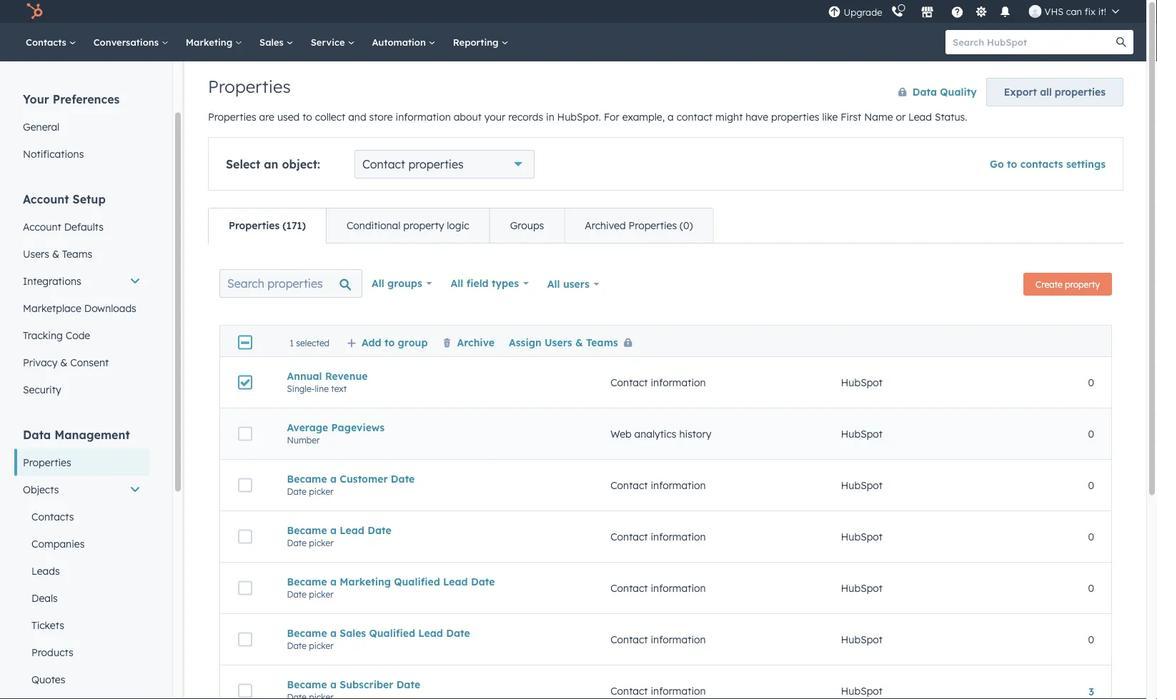 Task type: locate. For each thing, give the bounding box(es) containing it.
0 vertical spatial &
[[52, 248, 59, 260]]

1 vertical spatial qualified
[[369, 627, 415, 640]]

0 vertical spatial teams
[[62, 248, 92, 260]]

your
[[484, 111, 505, 123]]

export
[[1004, 86, 1037, 98]]

1 became from the top
[[287, 473, 327, 486]]

contact
[[362, 157, 405, 172], [611, 377, 648, 389], [611, 479, 648, 492], [611, 531, 648, 543], [611, 582, 648, 595], [611, 634, 648, 646], [611, 685, 648, 698]]

2 vertical spatial to
[[385, 336, 395, 349]]

2 account from the top
[[23, 221, 61, 233]]

quality
[[940, 86, 977, 98]]

marketplace downloads link
[[14, 295, 149, 322]]

account for account setup
[[23, 192, 69, 206]]

1 horizontal spatial to
[[385, 336, 395, 349]]

became for became a customer date
[[287, 473, 327, 486]]

privacy
[[23, 356, 57, 369]]

became a customer date button
[[287, 473, 576, 486]]

became left subscriber
[[287, 679, 327, 691]]

companies link
[[14, 531, 149, 558]]

1 vertical spatial &
[[575, 336, 583, 349]]

3 became from the top
[[287, 576, 327, 588]]

conversations link
[[85, 23, 177, 61]]

tab panel
[[208, 243, 1124, 700]]

group
[[398, 336, 428, 349]]

0 vertical spatial property
[[403, 219, 444, 232]]

properties left the "(171)"
[[229, 219, 280, 232]]

1 picker from the top
[[309, 487, 334, 497]]

1 horizontal spatial all
[[451, 277, 463, 290]]

0 vertical spatial to
[[303, 111, 312, 123]]

data management
[[23, 428, 130, 442]]

users
[[563, 278, 590, 291]]

0 vertical spatial marketing
[[186, 36, 235, 48]]

became for became a marketing qualified lead date
[[287, 576, 327, 588]]

notifications
[[23, 148, 84, 160]]

number
[[287, 435, 320, 446]]

management
[[54, 428, 130, 442]]

annual revenue single-line text
[[287, 370, 368, 394]]

properties left (0)
[[629, 219, 677, 232]]

became
[[287, 473, 327, 486], [287, 524, 327, 537], [287, 576, 327, 588], [287, 627, 327, 640], [287, 679, 327, 691]]

contacts link up companies
[[14, 504, 149, 531]]

tickets link
[[14, 612, 149, 639]]

your preferences element
[[14, 91, 149, 168]]

all left users
[[547, 278, 560, 291]]

downloads
[[84, 302, 136, 315]]

privacy & consent link
[[14, 349, 149, 376]]

tab panel containing all groups
[[208, 243, 1124, 700]]

& right privacy
[[60, 356, 67, 369]]

properties inside archived properties (0) link
[[629, 219, 677, 232]]

a up became a subscriber date
[[330, 627, 337, 640]]

a left subscriber
[[330, 679, 337, 691]]

records
[[508, 111, 543, 123]]

property for create
[[1065, 279, 1100, 290]]

& up integrations
[[52, 248, 59, 260]]

contact for became a customer date
[[611, 479, 648, 492]]

property right create
[[1065, 279, 1100, 290]]

2 0 from the top
[[1088, 428, 1094, 440]]

became a subscriber date button
[[287, 679, 576, 691]]

account defaults
[[23, 221, 104, 233]]

1 vertical spatial data
[[23, 428, 51, 442]]

picker down the became a lead date date picker
[[309, 590, 334, 600]]

Search HubSpot search field
[[946, 30, 1121, 54]]

2 horizontal spatial to
[[1007, 158, 1017, 170]]

sales up became a subscriber date
[[340, 627, 366, 640]]

account defaults link
[[14, 213, 149, 241]]

contacts
[[1020, 158, 1063, 170]]

data left quality
[[913, 86, 937, 98]]

select
[[226, 157, 260, 172]]

became inside the became a lead date date picker
[[287, 524, 327, 537]]

property left logic
[[403, 219, 444, 232]]

1 horizontal spatial sales
[[340, 627, 366, 640]]

hubspot for average pageviews
[[841, 428, 883, 440]]

lead down became a customer date date picker
[[340, 524, 364, 537]]

properties right all
[[1055, 86, 1106, 98]]

to right 'add'
[[385, 336, 395, 349]]

0 horizontal spatial data
[[23, 428, 51, 442]]

1 horizontal spatial property
[[1065, 279, 1100, 290]]

security
[[23, 383, 61, 396]]

3 hubspot from the top
[[841, 479, 883, 492]]

users & teams link
[[14, 241, 149, 268]]

tab list
[[208, 208, 714, 244]]

security link
[[14, 376, 149, 403]]

0 vertical spatial account
[[23, 192, 69, 206]]

create property button
[[1024, 273, 1112, 296]]

6 contact information from the top
[[611, 685, 706, 698]]

tab list containing properties (171)
[[208, 208, 714, 244]]

create
[[1036, 279, 1063, 290]]

reporting
[[453, 36, 501, 48]]

became for became a lead date
[[287, 524, 327, 537]]

a left customer
[[330, 473, 337, 486]]

contacts link for conversations link
[[17, 23, 85, 61]]

contacts link for companies "link"
[[14, 504, 149, 531]]

1 hubspot from the top
[[841, 377, 883, 389]]

1 vertical spatial contacts link
[[14, 504, 149, 531]]

2 horizontal spatial properties
[[1055, 86, 1106, 98]]

1 horizontal spatial data
[[913, 86, 937, 98]]

a inside became a sales qualified lead date date picker
[[330, 627, 337, 640]]

picker inside became a sales qualified lead date date picker
[[309, 641, 334, 652]]

help button
[[945, 0, 970, 23]]

4 picker from the top
[[309, 641, 334, 652]]

5 hubspot from the top
[[841, 582, 883, 595]]

account for account defaults
[[23, 221, 61, 233]]

became up became a subscriber date
[[287, 627, 327, 640]]

teams down account defaults link
[[62, 248, 92, 260]]

0
[[1088, 377, 1094, 389], [1088, 428, 1094, 440], [1088, 479, 1094, 492], [1088, 531, 1094, 543], [1088, 582, 1094, 595], [1088, 634, 1094, 646]]

properties are used to collect and store information about your records in hubspot. for example, a contact might have properties like first name or lead status.
[[208, 111, 967, 123]]

marketing down the became a lead date date picker
[[340, 576, 391, 588]]

became down number
[[287, 473, 327, 486]]

contacts up companies
[[31, 511, 74, 523]]

4 contact information from the top
[[611, 582, 706, 595]]

general link
[[14, 113, 149, 140]]

menu
[[827, 0, 1129, 23]]

a inside the became a marketing qualified lead date date picker
[[330, 576, 337, 588]]

became down the became a lead date date picker
[[287, 576, 327, 588]]

1 vertical spatial contacts
[[31, 511, 74, 523]]

became for became a sales qualified lead date
[[287, 627, 327, 640]]

qualified down the became a marketing qualified lead date date picker
[[369, 627, 415, 640]]

& inside privacy & consent link
[[60, 356, 67, 369]]

0 for became a customer date
[[1088, 479, 1094, 492]]

all left field
[[451, 277, 463, 290]]

contact information for became a customer date
[[611, 479, 706, 492]]

1 vertical spatial properties
[[771, 111, 820, 123]]

0 horizontal spatial users
[[23, 248, 49, 260]]

properties left the 'are' in the top of the page
[[208, 111, 256, 123]]

sales left service
[[259, 36, 286, 48]]

1
[[290, 338, 294, 348]]

all groups button
[[362, 269, 441, 298]]

2 contact information from the top
[[611, 479, 706, 492]]

0 horizontal spatial all
[[372, 277, 384, 290]]

0 horizontal spatial sales
[[259, 36, 286, 48]]

to right used at the left top
[[303, 111, 312, 123]]

a down became a customer date date picker
[[330, 524, 337, 537]]

2 picker from the top
[[309, 538, 334, 549]]

hubspot for became a marketing qualified lead date
[[841, 582, 883, 595]]

subscriber
[[340, 679, 393, 691]]

properties inside contact properties popup button
[[408, 157, 464, 172]]

0 vertical spatial data
[[913, 86, 937, 98]]

information for became a marketing qualified lead date
[[651, 582, 706, 595]]

teams down users
[[586, 336, 618, 349]]

contact information for annual revenue
[[611, 377, 706, 389]]

properties left the like
[[771, 111, 820, 123]]

became inside became a sales qualified lead date date picker
[[287, 627, 327, 640]]

calling icon image
[[891, 6, 904, 18]]

1 vertical spatial account
[[23, 221, 61, 233]]

0 horizontal spatial property
[[403, 219, 444, 232]]

marketing inside the became a marketing qualified lead date date picker
[[340, 576, 391, 588]]

assign users & teams
[[509, 336, 618, 349]]

properties
[[208, 76, 291, 97], [208, 111, 256, 123], [229, 219, 280, 232], [629, 219, 677, 232], [23, 456, 71, 469]]

setup
[[73, 192, 106, 206]]

5 0 from the top
[[1088, 582, 1094, 595]]

assign users & teams button
[[509, 336, 638, 349]]

a for became a customer date
[[330, 473, 337, 486]]

properties down about
[[408, 157, 464, 172]]

search image
[[1116, 37, 1126, 47]]

all left groups
[[372, 277, 384, 290]]

name
[[864, 111, 893, 123]]

& inside users & teams link
[[52, 248, 59, 260]]

account
[[23, 192, 69, 206], [23, 221, 61, 233]]

property inside "button"
[[1065, 279, 1100, 290]]

and
[[348, 111, 366, 123]]

became a customer date date picker
[[287, 473, 415, 497]]

contacts link down hubspot link
[[17, 23, 85, 61]]

all
[[1040, 86, 1052, 98]]

0 horizontal spatial &
[[52, 248, 59, 260]]

6 hubspot from the top
[[841, 634, 883, 646]]

became a sales qualified lead date button
[[287, 627, 576, 640]]

qualified up the became a sales qualified lead date 'button'
[[394, 576, 440, 588]]

all inside popup button
[[372, 277, 384, 290]]

0 horizontal spatial teams
[[62, 248, 92, 260]]

1 horizontal spatial users
[[545, 336, 572, 349]]

became inside the became a marketing qualified lead date date picker
[[287, 576, 327, 588]]

revenue
[[325, 370, 368, 383]]

deals
[[31, 592, 58, 605]]

1 horizontal spatial marketing
[[340, 576, 391, 588]]

data for data management
[[23, 428, 51, 442]]

pageviews
[[331, 422, 385, 434]]

property inside tab list
[[403, 219, 444, 232]]

1 vertical spatial users
[[545, 336, 572, 349]]

0 horizontal spatial properties
[[408, 157, 464, 172]]

annual
[[287, 370, 322, 383]]

all
[[372, 277, 384, 290], [451, 277, 463, 290], [547, 278, 560, 291]]

groups
[[387, 277, 422, 290]]

2 hubspot from the top
[[841, 428, 883, 440]]

1 contact information from the top
[[611, 377, 706, 389]]

0 vertical spatial sales
[[259, 36, 286, 48]]

0 vertical spatial properties
[[1055, 86, 1106, 98]]

properties up the objects
[[23, 456, 71, 469]]

data inside button
[[913, 86, 937, 98]]

data down security
[[23, 428, 51, 442]]

to right go
[[1007, 158, 1017, 170]]

picker up the became a lead date date picker
[[309, 487, 334, 497]]

teams
[[62, 248, 92, 260], [586, 336, 618, 349]]

contacts down hubspot link
[[26, 36, 69, 48]]

2 vertical spatial properties
[[408, 157, 464, 172]]

1 horizontal spatial properties
[[771, 111, 820, 123]]

3 picker from the top
[[309, 590, 334, 600]]

history
[[679, 428, 711, 440]]

properties inside properties (171) link
[[229, 219, 280, 232]]

example,
[[622, 111, 665, 123]]

5 contact information from the top
[[611, 634, 706, 646]]

2 became from the top
[[287, 524, 327, 537]]

became inside became a customer date date picker
[[287, 473, 327, 486]]

data management element
[[14, 427, 149, 700]]

0 horizontal spatial to
[[303, 111, 312, 123]]

2 vertical spatial &
[[60, 356, 67, 369]]

1 vertical spatial to
[[1007, 158, 1017, 170]]

to
[[303, 111, 312, 123], [1007, 158, 1017, 170], [385, 336, 395, 349]]

can
[[1066, 5, 1082, 17]]

& right assign
[[575, 336, 583, 349]]

users
[[23, 248, 49, 260], [545, 336, 572, 349]]

4 became from the top
[[287, 627, 327, 640]]

marketing left sales link
[[186, 36, 235, 48]]

average pageviews number
[[287, 422, 385, 446]]

1 0 from the top
[[1088, 377, 1094, 389]]

settings
[[1066, 158, 1106, 170]]

4 hubspot from the top
[[841, 531, 883, 543]]

2 horizontal spatial all
[[547, 278, 560, 291]]

lead down became a marketing qualified lead date button
[[418, 627, 443, 640]]

code
[[66, 329, 90, 342]]

qualified inside the became a marketing qualified lead date date picker
[[394, 576, 440, 588]]

became down became a customer date date picker
[[287, 524, 327, 537]]

like
[[822, 111, 838, 123]]

0 vertical spatial contacts link
[[17, 23, 85, 61]]

a inside the became a lead date date picker
[[330, 524, 337, 537]]

picker up became a subscriber date
[[309, 641, 334, 652]]

1 horizontal spatial &
[[60, 356, 67, 369]]

account up account defaults
[[23, 192, 69, 206]]

0 vertical spatial qualified
[[394, 576, 440, 588]]

qualified inside became a sales qualified lead date date picker
[[369, 627, 415, 640]]

a inside became a customer date date picker
[[330, 473, 337, 486]]

4 0 from the top
[[1088, 531, 1094, 543]]

1 vertical spatial teams
[[586, 336, 618, 349]]

information for annual revenue
[[651, 377, 706, 389]]

1 vertical spatial sales
[[340, 627, 366, 640]]

properties up the 'are' in the top of the page
[[208, 76, 291, 97]]

0 vertical spatial users
[[23, 248, 49, 260]]

lead up the became a sales qualified lead date 'button'
[[443, 576, 468, 588]]

3 0 from the top
[[1088, 479, 1094, 492]]

picker down became a customer date date picker
[[309, 538, 334, 549]]

1 selected
[[290, 338, 330, 348]]

deals link
[[14, 585, 149, 612]]

a down the became a lead date date picker
[[330, 576, 337, 588]]

6 0 from the top
[[1088, 634, 1094, 646]]

account up users & teams
[[23, 221, 61, 233]]

information for became a sales qualified lead date
[[651, 634, 706, 646]]

tickets
[[31, 619, 64, 632]]

sales inside became a sales qualified lead date date picker
[[340, 627, 366, 640]]

users right assign
[[545, 336, 572, 349]]

3 contact information from the top
[[611, 531, 706, 543]]

hubspot for annual revenue
[[841, 377, 883, 389]]

1 vertical spatial marketing
[[340, 576, 391, 588]]

marketing
[[186, 36, 235, 48], [340, 576, 391, 588]]

1 vertical spatial property
[[1065, 279, 1100, 290]]

marketplaces image
[[921, 6, 934, 19]]

1 account from the top
[[23, 192, 69, 206]]

users up integrations
[[23, 248, 49, 260]]

a for became a marketing qualified lead date
[[330, 576, 337, 588]]

0 horizontal spatial marketing
[[186, 36, 235, 48]]

7 hubspot from the top
[[841, 685, 883, 698]]



Task type: describe. For each thing, give the bounding box(es) containing it.
property for conditional
[[403, 219, 444, 232]]

contact information for became a subscriber date
[[611, 685, 706, 698]]

information for became a lead date
[[651, 531, 706, 543]]

picker inside the became a lead date date picker
[[309, 538, 334, 549]]

& for consent
[[60, 356, 67, 369]]

web
[[611, 428, 632, 440]]

to for go to contacts settings
[[1007, 158, 1017, 170]]

add to group button
[[347, 336, 428, 349]]

qualified for sales
[[369, 627, 415, 640]]

average pageviews button
[[287, 422, 576, 434]]

go to contacts settings button
[[990, 158, 1106, 170]]

archived properties (0)
[[585, 219, 693, 232]]

add to group
[[362, 336, 428, 349]]

teams inside users & teams link
[[62, 248, 92, 260]]

hubspot for became a subscriber date
[[841, 685, 883, 698]]

2 horizontal spatial &
[[575, 336, 583, 349]]

contact for became a lead date
[[611, 531, 648, 543]]

(171)
[[283, 219, 306, 232]]

lead inside became a sales qualified lead date date picker
[[418, 627, 443, 640]]

collect
[[315, 111, 345, 123]]

properties (171)
[[229, 219, 306, 232]]

contact information for became a lead date
[[611, 531, 706, 543]]

are
[[259, 111, 274, 123]]

create property
[[1036, 279, 1100, 290]]

an
[[264, 157, 278, 172]]

web analytics history
[[611, 428, 711, 440]]

became a marketing qualified lead date button
[[287, 576, 576, 588]]

tracking code link
[[14, 322, 149, 349]]

all for all users
[[547, 278, 560, 291]]

contact for became a marketing qualified lead date
[[611, 582, 648, 595]]

contact for annual revenue
[[611, 377, 648, 389]]

& for teams
[[52, 248, 59, 260]]

calling icon button
[[885, 2, 910, 21]]

data for data quality
[[913, 86, 937, 98]]

export all properties
[[1004, 86, 1106, 98]]

qualified for marketing
[[394, 576, 440, 588]]

selected
[[296, 338, 330, 348]]

marketplace downloads
[[23, 302, 136, 315]]

consent
[[70, 356, 109, 369]]

contact for became a subscriber date
[[611, 685, 648, 698]]

marketplaces button
[[912, 0, 942, 23]]

notifications button
[[993, 0, 1018, 23]]

lead inside the became a lead date date picker
[[340, 524, 364, 537]]

settings image
[[975, 6, 988, 19]]

have
[[746, 111, 768, 123]]

properties (171) link
[[209, 209, 326, 243]]

defaults
[[64, 221, 104, 233]]

0 for became a sales qualified lead date
[[1088, 634, 1094, 646]]

hubspot for became a lead date
[[841, 531, 883, 543]]

hubspot for became a sales qualified lead date
[[841, 634, 883, 646]]

0 for average pageviews
[[1088, 428, 1094, 440]]

conditional property logic link
[[326, 209, 489, 243]]

0 for became a lead date
[[1088, 531, 1094, 543]]

annual revenue button
[[287, 370, 576, 383]]

privacy & consent
[[23, 356, 109, 369]]

contact inside popup button
[[362, 157, 405, 172]]

became a subscriber date
[[287, 679, 420, 691]]

data quality button
[[883, 78, 978, 107]]

became a marketing qualified lead date date picker
[[287, 576, 495, 600]]

contact properties button
[[355, 150, 535, 179]]

integrations
[[23, 275, 81, 287]]

became a lead date date picker
[[287, 524, 391, 549]]

quotes
[[31, 674, 65, 686]]

hubspot link
[[17, 3, 54, 20]]

for
[[604, 111, 620, 123]]

to for add to group
[[385, 336, 395, 349]]

used
[[277, 111, 300, 123]]

0 for became a marketing qualified lead date
[[1088, 582, 1094, 595]]

vhs can fix it!
[[1045, 5, 1106, 17]]

a for became a sales qualified lead date
[[330, 627, 337, 640]]

5 became from the top
[[287, 679, 327, 691]]

hubspot image
[[26, 3, 43, 20]]

a left contact
[[668, 111, 674, 123]]

information for became a customer date
[[651, 479, 706, 492]]

objects button
[[14, 476, 149, 504]]

contact information for became a sales qualified lead date
[[611, 634, 706, 646]]

a for became a lead date
[[330, 524, 337, 537]]

marketing link
[[177, 23, 251, 61]]

properties inside the export all properties button
[[1055, 86, 1106, 98]]

eloise francis image
[[1029, 5, 1042, 18]]

vhs can fix it! button
[[1020, 0, 1128, 23]]

service link
[[302, 23, 363, 61]]

fix
[[1085, 5, 1096, 17]]

add
[[362, 336, 381, 349]]

your preferences
[[23, 92, 120, 106]]

quotes link
[[14, 667, 149, 694]]

archive
[[457, 336, 495, 349]]

search button
[[1109, 30, 1134, 54]]

upgrade image
[[828, 6, 841, 19]]

assign
[[509, 336, 542, 349]]

contacts inside data management element
[[31, 511, 74, 523]]

3
[[1089, 686, 1094, 698]]

your
[[23, 92, 49, 106]]

0 vertical spatial contacts
[[26, 36, 69, 48]]

account setup
[[23, 192, 106, 206]]

(0)
[[680, 219, 693, 232]]

go to contacts settings
[[990, 158, 1106, 170]]

lead inside the became a marketing qualified lead date date picker
[[443, 576, 468, 588]]

tracking code
[[23, 329, 90, 342]]

all users
[[547, 278, 590, 291]]

all field types
[[451, 277, 519, 290]]

single-
[[287, 384, 315, 394]]

all field types button
[[441, 269, 538, 298]]

contact information for became a marketing qualified lead date
[[611, 582, 706, 595]]

contact properties
[[362, 157, 464, 172]]

contact for became a sales qualified lead date
[[611, 634, 648, 646]]

0 for annual revenue
[[1088, 377, 1094, 389]]

lead right or
[[909, 111, 932, 123]]

picker inside became a customer date date picker
[[309, 487, 334, 497]]

menu containing vhs can fix it!
[[827, 0, 1129, 23]]

all for all groups
[[372, 277, 384, 290]]

3 button
[[1089, 686, 1094, 698]]

hubspot.
[[557, 111, 601, 123]]

1 horizontal spatial teams
[[586, 336, 618, 349]]

picker inside the became a marketing qualified lead date date picker
[[309, 590, 334, 600]]

properties inside properties link
[[23, 456, 71, 469]]

information for became a subscriber date
[[651, 685, 706, 698]]

upgrade
[[844, 6, 882, 18]]

all for all field types
[[451, 277, 463, 290]]

products
[[31, 647, 73, 659]]

go
[[990, 158, 1004, 170]]

sales inside sales link
[[259, 36, 286, 48]]

notifications image
[[999, 6, 1012, 19]]

integrations button
[[14, 268, 149, 295]]

users inside users & teams link
[[23, 248, 49, 260]]

settings link
[[972, 4, 990, 19]]

text
[[331, 384, 347, 394]]

Search search field
[[219, 269, 362, 298]]

sales link
[[251, 23, 302, 61]]

all groups
[[372, 277, 422, 290]]

tracking
[[23, 329, 63, 342]]

conditional property logic
[[347, 219, 469, 232]]

hubspot for became a customer date
[[841, 479, 883, 492]]

account setup element
[[14, 191, 149, 403]]

help image
[[951, 6, 964, 19]]

conversations
[[93, 36, 161, 48]]

groups link
[[489, 209, 564, 243]]



Task type: vqa. For each thing, say whether or not it's contained in the screenshot.
Companies link in the left bottom of the page
yes



